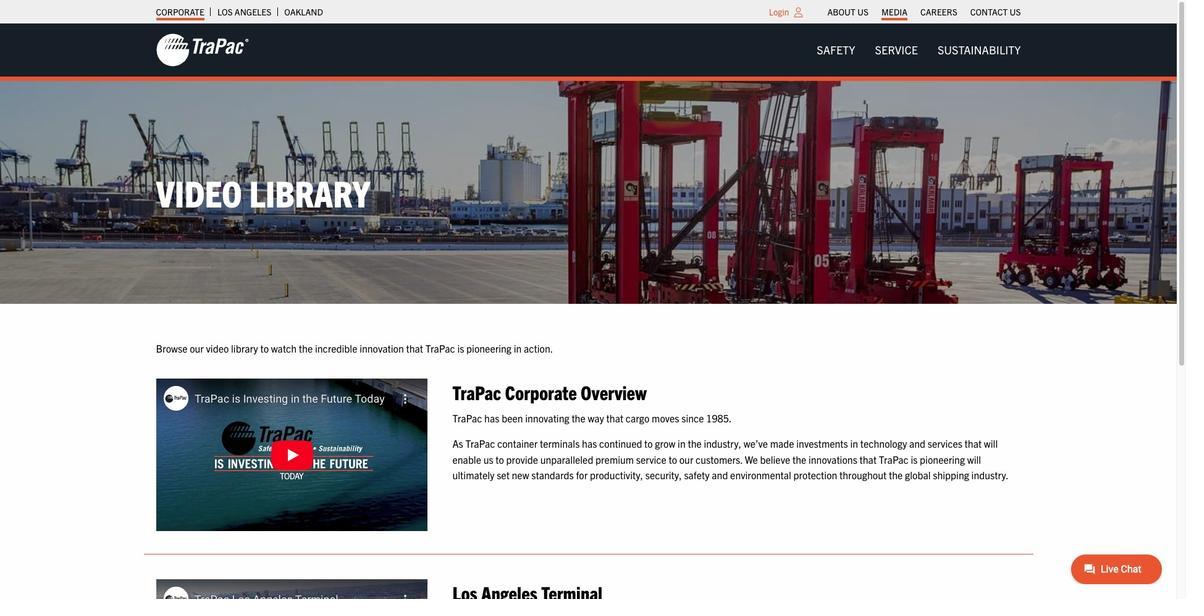 Task type: describe. For each thing, give the bounding box(es) containing it.
container
[[498, 438, 538, 450]]

premium
[[596, 454, 634, 466]]

1985.
[[707, 412, 732, 424]]

about us link
[[828, 3, 869, 20]]

2 horizontal spatial in
[[851, 438, 859, 450]]

menu bar containing about us
[[822, 3, 1028, 20]]

grow
[[655, 438, 676, 450]]

has inside as trapac container terminals has continued to grow in the industry, we've made investments in technology and services that will enable us to provide unparalleled premium service to our customers. we believe the innovations that trapac is pioneering will ultimately set new standards for productivity, security, safety and environmental protection throughout the global shipping industry.
[[582, 438, 597, 450]]

pioneering inside as trapac container terminals has continued to grow in the industry, we've made investments in technology and services that will enable us to provide unparalleled premium service to our customers. we believe the innovations that trapac is pioneering will ultimately set new standards for productivity, security, safety and environmental protection throughout the global shipping industry.
[[920, 454, 966, 466]]

made
[[771, 438, 795, 450]]

about us
[[828, 6, 869, 17]]

the down since
[[688, 438, 702, 450]]

menu bar containing safety
[[807, 38, 1031, 63]]

library
[[231, 342, 258, 355]]

ultimately
[[453, 469, 495, 482]]

shipping
[[933, 469, 970, 482]]

oakland
[[285, 6, 323, 17]]

moves
[[652, 412, 680, 424]]

our inside as trapac container terminals has continued to grow in the industry, we've made investments in technology and services that will enable us to provide unparalleled premium service to our customers. we believe the innovations that trapac is pioneering will ultimately set new standards for productivity, security, safety and environmental protection throughout the global shipping industry.
[[680, 454, 694, 466]]

security,
[[646, 469, 682, 482]]

browse
[[156, 342, 188, 355]]

trapac corporate overview main content
[[144, 341, 1034, 600]]

0 vertical spatial pioneering
[[467, 342, 512, 355]]

innovations
[[809, 454, 858, 466]]

technology
[[861, 438, 908, 450]]

innovating
[[526, 412, 570, 424]]

that right "services" on the bottom right of page
[[965, 438, 982, 450]]

industry,
[[704, 438, 742, 450]]

watch
[[271, 342, 297, 355]]

enable
[[453, 454, 482, 466]]

los angeles
[[218, 6, 272, 17]]

careers link
[[921, 3, 958, 20]]

0 horizontal spatial will
[[968, 454, 982, 466]]

new
[[512, 469, 529, 482]]

1 horizontal spatial will
[[985, 438, 998, 450]]

corporate image
[[156, 33, 249, 67]]

corporate link
[[156, 3, 205, 20]]

contact us link
[[971, 3, 1021, 20]]

1 vertical spatial and
[[712, 469, 728, 482]]

standards
[[532, 469, 574, 482]]

service link
[[866, 38, 928, 63]]

we
[[745, 454, 758, 466]]

login link
[[769, 6, 790, 17]]

to left watch
[[260, 342, 269, 355]]

oakland link
[[285, 3, 323, 20]]

to right us
[[496, 454, 504, 466]]

video library
[[156, 170, 370, 215]]

about
[[828, 6, 856, 17]]

throughout
[[840, 469, 887, 482]]

0 vertical spatial and
[[910, 438, 926, 450]]

way
[[588, 412, 604, 424]]

login
[[769, 6, 790, 17]]

provide
[[507, 454, 538, 466]]

overview
[[581, 380, 647, 404]]

los angeles link
[[218, 3, 272, 20]]



Task type: vqa. For each thing, say whether or not it's contained in the screenshot.
SUSTAINABILITY link
yes



Task type: locate. For each thing, give the bounding box(es) containing it.
believe
[[761, 454, 791, 466]]

0 horizontal spatial us
[[858, 6, 869, 17]]

protection
[[794, 469, 838, 482]]

1 vertical spatial is
[[911, 454, 918, 466]]

is inside as trapac container terminals has continued to grow in the industry, we've made investments in technology and services that will enable us to provide unparalleled premium service to our customers. we believe the innovations that trapac is pioneering will ultimately set new standards for productivity, security, safety and environmental protection throughout the global shipping industry.
[[911, 454, 918, 466]]

1 horizontal spatial in
[[678, 438, 686, 450]]

trapac
[[426, 342, 455, 355], [453, 380, 502, 404], [453, 412, 482, 424], [466, 438, 495, 450], [879, 454, 909, 466]]

corporate
[[156, 6, 205, 17], [505, 380, 577, 404]]

we've
[[744, 438, 768, 450]]

in
[[514, 342, 522, 355], [678, 438, 686, 450], [851, 438, 859, 450]]

has down trapac has been innovating the way that cargo moves since 1985.
[[582, 438, 597, 450]]

safety link
[[807, 38, 866, 63]]

will
[[985, 438, 998, 450], [968, 454, 982, 466]]

0 vertical spatial is
[[458, 342, 464, 355]]

and
[[910, 438, 926, 450], [712, 469, 728, 482]]

sustainability link
[[928, 38, 1031, 63]]

1 horizontal spatial corporate
[[505, 380, 577, 404]]

innovation
[[360, 342, 404, 355]]

the left way
[[572, 412, 586, 424]]

our left the video
[[190, 342, 204, 355]]

and left "services" on the bottom right of page
[[910, 438, 926, 450]]

that right innovation
[[406, 342, 423, 355]]

investments
[[797, 438, 849, 450]]

video
[[206, 342, 229, 355]]

our up safety
[[680, 454, 694, 466]]

los
[[218, 6, 233, 17]]

sustainability
[[938, 43, 1021, 57]]

us for about us
[[858, 6, 869, 17]]

that right way
[[607, 412, 624, 424]]

angeles
[[235, 6, 272, 17]]

has left 'been'
[[485, 412, 500, 424]]

pioneering left the action.
[[467, 342, 512, 355]]

2 us from the left
[[1010, 6, 1021, 17]]

1 horizontal spatial us
[[1010, 6, 1021, 17]]

us inside about us link
[[858, 6, 869, 17]]

0 horizontal spatial our
[[190, 342, 204, 355]]

menu bar up "service"
[[822, 3, 1028, 20]]

pioneering
[[467, 342, 512, 355], [920, 454, 966, 466]]

cargo
[[626, 412, 650, 424]]

0 vertical spatial corporate
[[156, 6, 205, 17]]

1 horizontal spatial pioneering
[[920, 454, 966, 466]]

in right the grow
[[678, 438, 686, 450]]

1 horizontal spatial and
[[910, 438, 926, 450]]

1 vertical spatial has
[[582, 438, 597, 450]]

1 vertical spatial pioneering
[[920, 454, 966, 466]]

services
[[928, 438, 963, 450]]

productivity,
[[590, 469, 644, 482]]

media link
[[882, 3, 908, 20]]

safety
[[685, 469, 710, 482]]

1 horizontal spatial has
[[582, 438, 597, 450]]

industry.
[[972, 469, 1009, 482]]

1 us from the left
[[858, 6, 869, 17]]

contact us
[[971, 6, 1021, 17]]

us for contact us
[[1010, 6, 1021, 17]]

service
[[637, 454, 667, 466]]

as
[[453, 438, 463, 450]]

menu bar down careers
[[807, 38, 1031, 63]]

contact
[[971, 6, 1008, 17]]

incredible
[[315, 342, 358, 355]]

trapac has been innovating the way that cargo moves since 1985.
[[453, 412, 732, 424]]

0 horizontal spatial has
[[485, 412, 500, 424]]

1 horizontal spatial our
[[680, 454, 694, 466]]

1 vertical spatial our
[[680, 454, 694, 466]]

for
[[576, 469, 588, 482]]

since
[[682, 412, 704, 424]]

action.
[[524, 342, 553, 355]]

set
[[497, 469, 510, 482]]

unparalleled
[[541, 454, 594, 466]]

service
[[876, 43, 918, 57]]

the up protection
[[793, 454, 807, 466]]

the
[[299, 342, 313, 355], [572, 412, 586, 424], [688, 438, 702, 450], [793, 454, 807, 466], [889, 469, 903, 482]]

has
[[485, 412, 500, 424], [582, 438, 597, 450]]

us inside contact us link
[[1010, 6, 1021, 17]]

the left global
[[889, 469, 903, 482]]

to
[[260, 342, 269, 355], [645, 438, 653, 450], [496, 454, 504, 466], [669, 454, 678, 466]]

pioneering down "services" on the bottom right of page
[[920, 454, 966, 466]]

as trapac container terminals has continued to grow in the industry, we've made investments in technology and services that will enable us to provide unparalleled premium service to our customers. we believe the innovations that trapac is pioneering will ultimately set new standards for productivity, security, safety and environmental protection throughout the global shipping industry.
[[453, 438, 1009, 482]]

us
[[858, 6, 869, 17], [1010, 6, 1021, 17]]

0 horizontal spatial in
[[514, 342, 522, 355]]

0 horizontal spatial pioneering
[[467, 342, 512, 355]]

continued
[[600, 438, 643, 450]]

trapac corporate overview
[[453, 380, 647, 404]]

media
[[882, 6, 908, 17]]

us right contact
[[1010, 6, 1021, 17]]

library
[[249, 170, 370, 215]]

careers
[[921, 6, 958, 17]]

customers.
[[696, 454, 743, 466]]

0 vertical spatial menu bar
[[822, 3, 1028, 20]]

been
[[502, 412, 523, 424]]

1 vertical spatial corporate
[[505, 380, 577, 404]]

safety
[[817, 43, 856, 57]]

that
[[406, 342, 423, 355], [607, 412, 624, 424], [965, 438, 982, 450], [860, 454, 877, 466]]

0 horizontal spatial is
[[458, 342, 464, 355]]

in left the action.
[[514, 342, 522, 355]]

1 vertical spatial will
[[968, 454, 982, 466]]

0 horizontal spatial and
[[712, 469, 728, 482]]

that up throughout
[[860, 454, 877, 466]]

1 horizontal spatial is
[[911, 454, 918, 466]]

is
[[458, 342, 464, 355], [911, 454, 918, 466]]

light image
[[795, 7, 803, 17]]

menu bar
[[822, 3, 1028, 20], [807, 38, 1031, 63]]

to down the grow
[[669, 454, 678, 466]]

corporate up innovating
[[505, 380, 577, 404]]

to up service
[[645, 438, 653, 450]]

0 vertical spatial will
[[985, 438, 998, 450]]

and down customers.
[[712, 469, 728, 482]]

in up innovations
[[851, 438, 859, 450]]

environmental
[[731, 469, 792, 482]]

video
[[156, 170, 242, 215]]

corporate up corporate image
[[156, 6, 205, 17]]

0 horizontal spatial corporate
[[156, 6, 205, 17]]

us right 'about'
[[858, 6, 869, 17]]

1 vertical spatial menu bar
[[807, 38, 1031, 63]]

the right watch
[[299, 342, 313, 355]]

corporate inside main content
[[505, 380, 577, 404]]

0 vertical spatial our
[[190, 342, 204, 355]]

browse our video library to watch the incredible innovation that trapac is pioneering in action.
[[156, 342, 553, 355]]

our
[[190, 342, 204, 355], [680, 454, 694, 466]]

terminals
[[540, 438, 580, 450]]

0 vertical spatial has
[[485, 412, 500, 424]]

us
[[484, 454, 494, 466]]

global
[[906, 469, 931, 482]]



